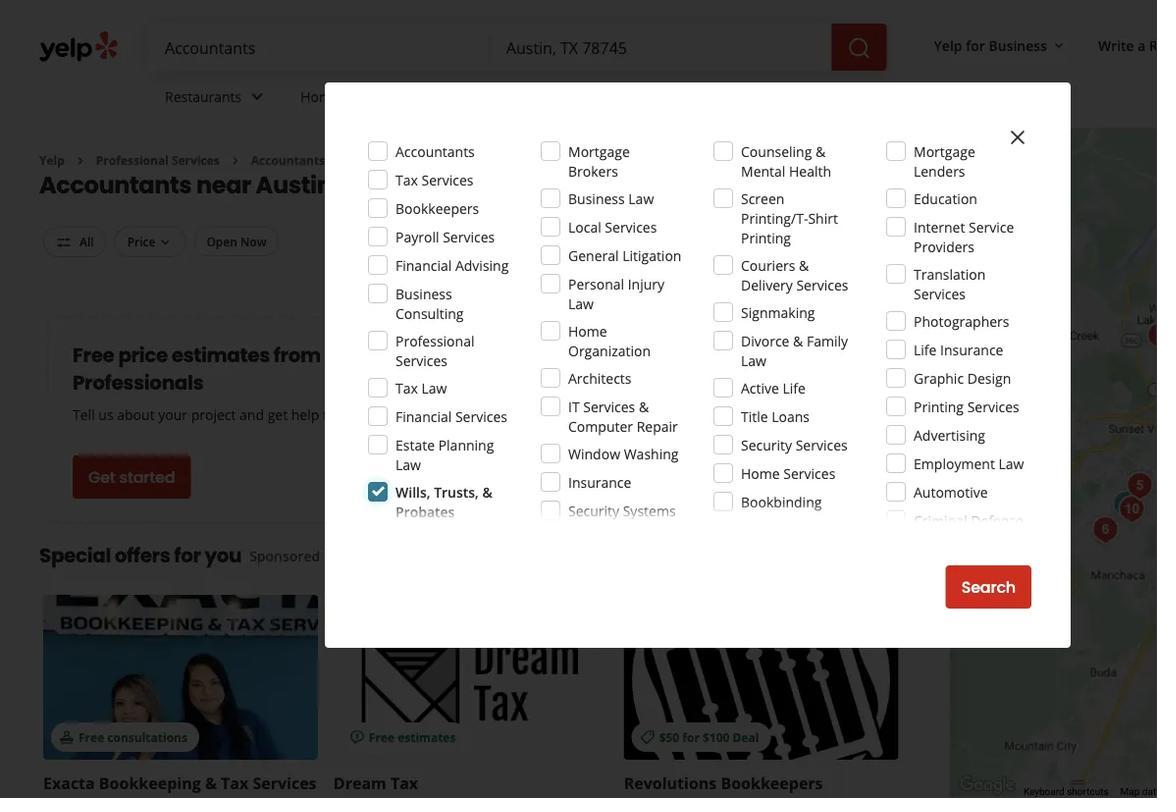 Task type: describe. For each thing, give the bounding box(es) containing it.
family
[[807, 331, 849, 350]]

life insurance
[[914, 340, 1004, 359]]

law up financial services
[[422, 379, 447, 397]]

free price estimates from local tax professionals tell us about your project and get help from sponsored businesses.
[[73, 342, 504, 424]]

for for yelp
[[967, 36, 986, 54]]

mortgage for lenders
[[914, 142, 976, 161]]

couriers
[[742, 256, 796, 275]]

revolutions bookkeepers image
[[1107, 485, 1147, 524]]

now
[[241, 233, 267, 249]]

shirt
[[809, 209, 839, 227]]

probates
[[396, 502, 455, 521]]

personal
[[569, 275, 625, 293]]

financial for financial services
[[396, 407, 452, 426]]

title
[[742, 407, 769, 426]]

exacta bookkeeping & tax services
[[43, 773, 317, 794]]

services inside translation services
[[914, 284, 966, 303]]

filters group
[[39, 226, 283, 257]]

home inside business categories element
[[301, 87, 340, 106]]

services inside couriers & delivery services
[[797, 275, 849, 294]]

service
[[969, 218, 1015, 236]]

accountants near austin, tx 78745
[[39, 168, 448, 201]]

1 vertical spatial bookkeepers
[[721, 773, 824, 794]]

personal injury law
[[569, 275, 665, 313]]

mortgage lenders
[[914, 142, 976, 180]]

delivery
[[742, 275, 793, 294]]

repair
[[637, 417, 678, 436]]

wills,
[[396, 483, 431, 501]]

payroll
[[396, 227, 440, 246]]

0 horizontal spatial life
[[783, 379, 806, 397]]

criminal
[[914, 511, 968, 530]]

keyboard
[[1024, 786, 1065, 798]]

internet service providers
[[914, 218, 1015, 256]]

& inside counseling & mental health
[[816, 142, 826, 161]]

1 vertical spatial estimates
[[398, 729, 456, 745]]

exacta
[[43, 773, 95, 794]]

bookkeepers inside search dialog
[[396, 199, 480, 218]]

special offers for you
[[39, 542, 242, 569]]

professional services link
[[96, 152, 220, 168]]

tell
[[73, 405, 95, 424]]

it services & computer repair
[[569, 397, 678, 436]]

payroll services
[[396, 227, 495, 246]]

revolutions bookkeepers link
[[624, 773, 824, 794]]

16 info v2 image for special offers for you
[[324, 548, 340, 564]]

home inside home organization
[[569, 322, 608, 340]]

16 free estimates v2 image
[[349, 730, 365, 746]]

design
[[968, 369, 1012, 387]]

planning
[[439, 436, 494, 454]]

business consulting
[[396, 284, 464, 323]]

financial advising
[[396, 256, 509, 275]]

1 horizontal spatial printing
[[914, 397, 965, 416]]

map
[[1121, 786, 1141, 798]]

open now
[[207, 233, 267, 249]]

trusts,
[[434, 483, 479, 501]]

home services link
[[285, 71, 439, 128]]

services inside business categories element
[[343, 87, 395, 106]]

& inside wills, trusts, & probates
[[483, 483, 493, 501]]

tax right the bookkeeping
[[221, 773, 249, 794]]

business categories element
[[149, 71, 1158, 128]]

it
[[569, 397, 580, 416]]

2 vertical spatial home
[[742, 464, 780, 483]]

criminal defense law
[[914, 511, 1024, 550]]

services down security services
[[784, 464, 836, 483]]

home services inside search dialog
[[742, 464, 836, 483]]

home services inside business categories element
[[301, 87, 395, 106]]

free estimates
[[369, 729, 456, 745]]

revolutions
[[624, 773, 717, 794]]

translation services
[[914, 265, 986, 303]]

litigation
[[623, 246, 682, 265]]

yelp for business
[[935, 36, 1048, 54]]

graphic design
[[914, 369, 1012, 387]]

internet
[[914, 218, 966, 236]]

law inside estate planning law
[[396, 455, 421, 474]]

shortcuts
[[1068, 786, 1109, 798]]

screen printing/t-shirt printing
[[742, 189, 839, 247]]

0 vertical spatial from
[[274, 342, 321, 369]]

user actions element
[[919, 27, 1158, 67]]

& inside it services & computer repair
[[639, 397, 649, 416]]

systems
[[623, 501, 676, 520]]

services down loans
[[796, 436, 848, 454]]

sponsored
[[358, 405, 426, 424]]

mortgage brokers
[[569, 142, 630, 180]]

title loans
[[742, 407, 810, 426]]

started
[[119, 466, 175, 488]]

business inside button
[[990, 36, 1048, 54]]

$50 for $100 deal
[[660, 729, 760, 745]]

graphic
[[914, 369, 965, 387]]

howe & romero, cpas image
[[1087, 511, 1126, 550]]

16 chevron right v2 image
[[73, 153, 88, 169]]

search dialog
[[0, 0, 1158, 799]]

active life
[[742, 379, 806, 397]]

services down design
[[968, 397, 1020, 416]]

security for security systems
[[569, 501, 620, 520]]

professional inside search dialog
[[396, 331, 475, 350]]

translation
[[914, 265, 986, 283]]

free for estimates
[[369, 729, 395, 745]]

offers
[[115, 542, 170, 569]]

yelp link
[[39, 152, 65, 168]]

services up 'advising'
[[443, 227, 495, 246]]

organization
[[569, 341, 651, 360]]

financial services
[[396, 407, 508, 426]]

printing services
[[914, 397, 1020, 416]]

services up the payroll services
[[422, 170, 474, 189]]

help
[[291, 405, 320, 424]]

us
[[99, 405, 114, 424]]

law inside criminal defense law
[[914, 531, 940, 550]]

active
[[742, 379, 780, 397]]

injury
[[628, 275, 665, 293]]

accountants inside search dialog
[[396, 142, 475, 161]]

special
[[39, 542, 111, 569]]

free consultations link
[[43, 595, 318, 760]]

& right the bookkeeping
[[205, 773, 217, 794]]

lenders
[[914, 162, 966, 180]]

write a r
[[1099, 36, 1158, 54]]

law inside the divorce & family law
[[742, 351, 767, 370]]

services left dream
[[253, 773, 317, 794]]

close image
[[1007, 126, 1030, 149]]

professionals
[[73, 369, 203, 397]]

map data
[[1121, 786, 1158, 798]]

counseling
[[742, 142, 813, 161]]

business for business consulting
[[396, 284, 452, 303]]



Task type: vqa. For each thing, say whether or not it's contained in the screenshot.
Financial corresponding to Financial Advising
yes



Task type: locate. For each thing, give the bounding box(es) containing it.
16 info v2 image right sponsored
[[324, 548, 340, 564]]

free
[[73, 342, 114, 369], [79, 729, 104, 745], [369, 729, 395, 745]]

& left family
[[794, 331, 804, 350]]

1 horizontal spatial yelp
[[935, 36, 963, 54]]

insurance up "graphic design" at the right top of page
[[941, 340, 1004, 359]]

1 vertical spatial insurance
[[569, 473, 632, 492]]

None search field
[[149, 24, 891, 71]]

estate planning law
[[396, 436, 494, 474]]

for inside yelp for business button
[[967, 36, 986, 54]]

employment law
[[914, 454, 1025, 473]]

advising
[[456, 256, 509, 275]]

0 horizontal spatial from
[[274, 342, 321, 369]]

0 vertical spatial security
[[742, 436, 793, 454]]

life
[[914, 340, 937, 359], [783, 379, 806, 397]]

1 horizontal spatial home
[[569, 322, 608, 340]]

free for price
[[73, 342, 114, 369]]

financial for financial advising
[[396, 256, 452, 275]]

local services
[[569, 218, 657, 236]]

1 horizontal spatial insurance
[[941, 340, 1004, 359]]

0 vertical spatial life
[[914, 340, 937, 359]]

tax
[[396, 170, 418, 189], [376, 342, 411, 369], [396, 379, 418, 397], [221, 773, 249, 794], [391, 773, 419, 794]]

yelp right search icon
[[935, 36, 963, 54]]

free right the '16 free consultations v2' icon
[[79, 729, 104, 745]]

project
[[191, 405, 236, 424]]

exacta bookkeeping & tax services link
[[43, 773, 317, 794]]

1 vertical spatial professional services
[[396, 331, 475, 370]]

photographers
[[914, 312, 1010, 331]]

1 horizontal spatial professional services
[[396, 331, 475, 370]]

estimates inside free price estimates from local tax professionals tell us about your project and get help from sponsored businesses.
[[172, 342, 270, 369]]

0 horizontal spatial yelp
[[39, 152, 65, 168]]

accountants right 16 chevron right v2 icon
[[251, 152, 325, 168]]

google image
[[956, 773, 1020, 799]]

1 vertical spatial for
[[174, 542, 201, 569]]

providers
[[914, 237, 975, 256]]

services down translation
[[914, 284, 966, 303]]

tax services
[[396, 170, 474, 189]]

onion creek tax service image
[[1153, 541, 1158, 580]]

yelp for business button
[[927, 27, 1075, 63]]

couriers & delivery services
[[742, 256, 849, 294]]

0 vertical spatial professional
[[96, 152, 169, 168]]

education
[[914, 189, 978, 208]]

16 chevron down v2 image
[[1052, 38, 1068, 54]]

1 vertical spatial from
[[323, 405, 354, 424]]

computer
[[569, 417, 634, 436]]

divorce & family law
[[742, 331, 849, 370]]

law right employment
[[999, 454, 1025, 473]]

estate
[[396, 436, 435, 454]]

0 vertical spatial 16 info v2 image
[[896, 180, 911, 196]]

1 horizontal spatial accountants
[[251, 152, 325, 168]]

yelp left 16 chevron right v2 image
[[39, 152, 65, 168]]

architects
[[569, 369, 632, 387]]

keyboard shortcuts
[[1024, 786, 1109, 798]]

business for business law
[[569, 189, 625, 208]]

2 vertical spatial business
[[396, 284, 452, 303]]

law
[[629, 189, 654, 208], [569, 294, 594, 313], [742, 351, 767, 370], [422, 379, 447, 397], [999, 454, 1025, 473], [396, 455, 421, 474], [914, 531, 940, 550]]

life up loans
[[783, 379, 806, 397]]

0 vertical spatial printing
[[742, 228, 792, 247]]

defense
[[972, 511, 1024, 530]]

sponsored
[[250, 546, 320, 565]]

your
[[158, 405, 188, 424]]

&
[[816, 142, 826, 161], [800, 256, 810, 275], [794, 331, 804, 350], [639, 397, 649, 416], [483, 483, 493, 501], [205, 773, 217, 794]]

get started button
[[73, 456, 191, 499]]

0 horizontal spatial security
[[569, 501, 620, 520]]

1 vertical spatial yelp
[[39, 152, 65, 168]]

home services down security services
[[742, 464, 836, 483]]

law down criminal
[[914, 531, 940, 550]]

16 info v2 image for accountants near austin, tx 78745
[[896, 180, 911, 196]]

mortgage up brokers
[[569, 142, 630, 161]]

24 chevron down v2 image
[[246, 85, 269, 108]]

0 vertical spatial estimates
[[172, 342, 270, 369]]

0 horizontal spatial professional
[[96, 152, 169, 168]]

dream
[[334, 773, 387, 794]]

1 vertical spatial professional
[[396, 331, 475, 350]]

0 horizontal spatial for
[[174, 542, 201, 569]]

professional down consulting
[[396, 331, 475, 350]]

78745
[[378, 168, 448, 201]]

all
[[80, 233, 94, 249]]

bookbinding
[[742, 493, 823, 511]]

for inside $50 for $100 deal link
[[683, 729, 700, 745]]

consultations
[[107, 729, 188, 745]]

dream tax link
[[334, 773, 419, 794]]

insogna cpa image
[[1142, 316, 1158, 356]]

financial down payroll
[[396, 256, 452, 275]]

wills, trusts, & probates
[[396, 483, 493, 521]]

home organization
[[569, 322, 651, 360]]

home up bookbinding at the right bottom of the page
[[742, 464, 780, 483]]

get
[[268, 405, 288, 424]]

16 chevron right v2 image
[[228, 153, 243, 169]]

free price estimates from local tax professionals image
[[733, 364, 831, 462]]

financial
[[396, 256, 452, 275], [396, 407, 452, 426]]

1 horizontal spatial estimates
[[398, 729, 456, 745]]

0 vertical spatial insurance
[[941, 340, 1004, 359]]

map region
[[757, 65, 1158, 799]]

signmaking
[[742, 303, 816, 322]]

for left 16 chevron down v2 icon
[[967, 36, 986, 54]]

1 vertical spatial printing
[[914, 397, 965, 416]]

accountants up all
[[39, 168, 192, 201]]

search image
[[848, 36, 872, 60]]

free inside free price estimates from local tax professionals tell us about your project and get help from sponsored businesses.
[[73, 342, 114, 369]]

law down estate
[[396, 455, 421, 474]]

printing inside screen printing/t-shirt printing
[[742, 228, 792, 247]]

1 vertical spatial 16 info v2 image
[[324, 548, 340, 564]]

0 vertical spatial professional services
[[96, 152, 220, 168]]

near
[[196, 168, 251, 201]]

free right the 16 free estimates v2 icon
[[369, 729, 395, 745]]

business up consulting
[[396, 284, 452, 303]]

2 horizontal spatial for
[[967, 36, 986, 54]]

0 horizontal spatial estimates
[[172, 342, 270, 369]]

1 horizontal spatial security
[[742, 436, 793, 454]]

professional right 16 chevron right v2 image
[[96, 152, 169, 168]]

yelp for yelp link
[[39, 152, 65, 168]]

yelp inside button
[[935, 36, 963, 54]]

law inside personal injury law
[[569, 294, 594, 313]]

0 vertical spatial business
[[990, 36, 1048, 54]]

1 horizontal spatial bookkeepers
[[721, 773, 824, 794]]

professional services right 16 chevron right v2 image
[[96, 152, 220, 168]]

window
[[569, 444, 621, 463]]

1 horizontal spatial from
[[323, 405, 354, 424]]

0 horizontal spatial 16 info v2 image
[[324, 548, 340, 564]]

for right $50
[[683, 729, 700, 745]]

$100
[[703, 729, 730, 745]]

0 vertical spatial financial
[[396, 256, 452, 275]]

2 horizontal spatial home
[[742, 464, 780, 483]]

0 horizontal spatial home services
[[301, 87, 395, 106]]

0 horizontal spatial bookkeepers
[[396, 199, 480, 218]]

& inside couriers & delivery services
[[800, 256, 810, 275]]

tax right tx
[[396, 170, 418, 189]]

professional
[[96, 152, 169, 168], [396, 331, 475, 350]]

tax up sponsored
[[396, 379, 418, 397]]

advertising
[[914, 426, 986, 444]]

estimates up project
[[172, 342, 270, 369]]

printing down printing/t-
[[742, 228, 792, 247]]

1 horizontal spatial life
[[914, 340, 937, 359]]

0 horizontal spatial professional services
[[96, 152, 220, 168]]

services inside it services & computer repair
[[584, 397, 636, 416]]

business down brokers
[[569, 189, 625, 208]]

home up organization
[[569, 322, 608, 340]]

mortgage up the lenders
[[914, 142, 976, 161]]

free estimates link
[[334, 595, 609, 760]]

0 horizontal spatial accountants
[[39, 168, 192, 201]]

employment
[[914, 454, 996, 473]]

tax inside free price estimates from local tax professionals tell us about your project and get help from sponsored businesses.
[[376, 342, 411, 369]]

& inside the divorce & family law
[[794, 331, 804, 350]]

from left the local in the top left of the page
[[274, 342, 321, 369]]

professional services down consulting
[[396, 331, 475, 370]]

free for consultations
[[79, 729, 104, 745]]

services up the planning
[[456, 407, 508, 426]]

bookkeepers down deal
[[721, 773, 824, 794]]

1 horizontal spatial home services
[[742, 464, 836, 483]]

accountants for accountants near austin, tx 78745
[[39, 168, 192, 201]]

0 vertical spatial home services
[[301, 87, 395, 106]]

business inside business consulting
[[396, 284, 452, 303]]

accountants for accountants link
[[251, 152, 325, 168]]

mental
[[742, 162, 786, 180]]

tax law
[[396, 379, 447, 397]]

2 financial from the top
[[396, 407, 452, 426]]

yelp for yelp for business
[[935, 36, 963, 54]]

bookkeeping
[[99, 773, 201, 794]]

tx
[[343, 168, 373, 201]]

law down the divorce
[[742, 351, 767, 370]]

& up the health
[[816, 142, 826, 161]]

businesses.
[[430, 405, 504, 424]]

blaine gary cpa image
[[1156, 391, 1158, 430]]

search
[[962, 577, 1017, 599]]

1 vertical spatial life
[[783, 379, 806, 397]]

for
[[967, 36, 986, 54], [174, 542, 201, 569], [683, 729, 700, 745]]

2 mortgage from the left
[[914, 142, 976, 161]]

tax right dream
[[391, 773, 419, 794]]

accountants link
[[251, 152, 325, 168]]

1 horizontal spatial professional
[[396, 331, 475, 350]]

security down title loans
[[742, 436, 793, 454]]

all button
[[43, 226, 107, 257]]

bookkeepers down tax services
[[396, 199, 480, 218]]

loans
[[772, 407, 810, 426]]

estimates up the dream tax
[[398, 729, 456, 745]]

& up "repair"
[[639, 397, 649, 416]]

deal
[[733, 729, 760, 745]]

1 vertical spatial security
[[569, 501, 620, 520]]

0 vertical spatial bookkeepers
[[396, 199, 480, 218]]

0 horizontal spatial printing
[[742, 228, 792, 247]]

for for $50
[[683, 729, 700, 745]]

services up computer
[[584, 397, 636, 416]]

business law
[[569, 189, 654, 208]]

printing down graphic
[[914, 397, 965, 416]]

divorce
[[742, 331, 790, 350]]

16 info v2 image left the education
[[896, 180, 911, 196]]

1 vertical spatial home services
[[742, 464, 836, 483]]

services up the tax law
[[396, 351, 448, 370]]

0 horizontal spatial mortgage
[[569, 142, 630, 161]]

& right couriers
[[800, 256, 810, 275]]

security for security services
[[742, 436, 793, 454]]

from right help
[[323, 405, 354, 424]]

0 horizontal spatial home
[[301, 87, 340, 106]]

law down personal
[[569, 294, 594, 313]]

life up graphic
[[914, 340, 937, 359]]

you
[[205, 542, 242, 569]]

2 vertical spatial for
[[683, 729, 700, 745]]

accountants up tax services
[[396, 142, 475, 161]]

0 horizontal spatial insurance
[[569, 473, 632, 492]]

16 deal v2 image
[[640, 730, 656, 746]]

mortgage for brokers
[[569, 142, 630, 161]]

16 info v2 image
[[896, 180, 911, 196], [324, 548, 340, 564]]

16 free consultations v2 image
[[59, 730, 75, 746]]

0 vertical spatial yelp
[[935, 36, 963, 54]]

write a r link
[[1091, 27, 1158, 63]]

1 horizontal spatial 16 info v2 image
[[896, 180, 911, 196]]

0 vertical spatial home
[[301, 87, 340, 106]]

& right trusts, on the left bottom
[[483, 483, 493, 501]]

1 vertical spatial financial
[[396, 407, 452, 426]]

search button
[[947, 566, 1032, 609]]

0 vertical spatial for
[[967, 36, 986, 54]]

professional services inside search dialog
[[396, 331, 475, 370]]

services up tx
[[343, 87, 395, 106]]

2 horizontal spatial accountants
[[396, 142, 475, 161]]

austin,
[[256, 168, 339, 201]]

restaurants link
[[149, 71, 285, 128]]

sweeten cpa image
[[1113, 490, 1153, 529]]

revolutions bookkeepers
[[624, 773, 824, 794]]

services
[[343, 87, 395, 106], [172, 152, 220, 168], [422, 170, 474, 189], [605, 218, 657, 236], [443, 227, 495, 246], [797, 275, 849, 294], [914, 284, 966, 303], [396, 351, 448, 370], [584, 397, 636, 416], [968, 397, 1020, 416], [456, 407, 508, 426], [796, 436, 848, 454], [784, 464, 836, 483], [253, 773, 317, 794]]

washing
[[624, 444, 679, 463]]

1 vertical spatial business
[[569, 189, 625, 208]]

services left 16 chevron right v2 icon
[[172, 152, 220, 168]]

2 horizontal spatial business
[[990, 36, 1048, 54]]

for left you
[[174, 542, 201, 569]]

1 mortgage from the left
[[569, 142, 630, 161]]

tax up the tax law
[[376, 342, 411, 369]]

16 filter v2 image
[[56, 235, 72, 250]]

financial down the tax law
[[396, 407, 452, 426]]

security services
[[742, 436, 848, 454]]

home right 24 chevron down v2 icon
[[301, 87, 340, 106]]

home
[[301, 87, 340, 106], [569, 322, 608, 340], [742, 464, 780, 483]]

1 vertical spatial home
[[569, 322, 608, 340]]

home services up accountants link
[[301, 87, 395, 106]]

security left systems
[[569, 501, 620, 520]]

mortgage
[[569, 142, 630, 161], [914, 142, 976, 161]]

dream tax
[[334, 773, 419, 794]]

0 horizontal spatial business
[[396, 284, 452, 303]]

health
[[790, 162, 832, 180]]

law up local services
[[629, 189, 654, 208]]

services up the general litigation
[[605, 218, 657, 236]]

write
[[1099, 36, 1135, 54]]

free left price
[[73, 342, 114, 369]]

1 horizontal spatial for
[[683, 729, 700, 745]]

business left 16 chevron down v2 icon
[[990, 36, 1048, 54]]

insurance down the window
[[569, 473, 632, 492]]

amy l taylor & company image
[[1121, 467, 1158, 506]]

services up signmaking
[[797, 275, 849, 294]]

1 financial from the top
[[396, 256, 452, 275]]

1 horizontal spatial business
[[569, 189, 625, 208]]

1 horizontal spatial mortgage
[[914, 142, 976, 161]]

local
[[569, 218, 602, 236]]

about
[[117, 405, 155, 424]]

sort:
[[731, 179, 761, 197]]



